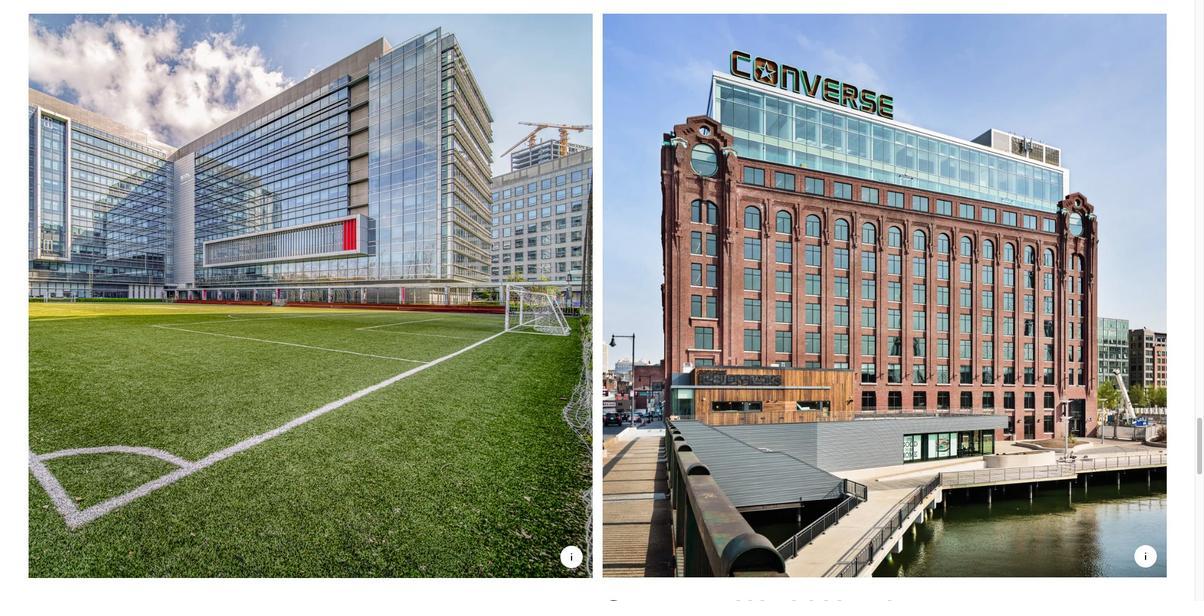 Task type: describe. For each thing, give the bounding box(es) containing it.
open accordion image
[[1139, 550, 1154, 565]]

nike 2022 company hqs converse 001 image
[[603, 14, 1167, 578]]

open accordion image
[[564, 550, 579, 565]]



Task type: locate. For each thing, give the bounding box(es) containing it.
nike 2022 company hqs gchq 001 image
[[28, 14, 593, 579]]



Task type: vqa. For each thing, say whether or not it's contained in the screenshot.
WELCOME at top
no



